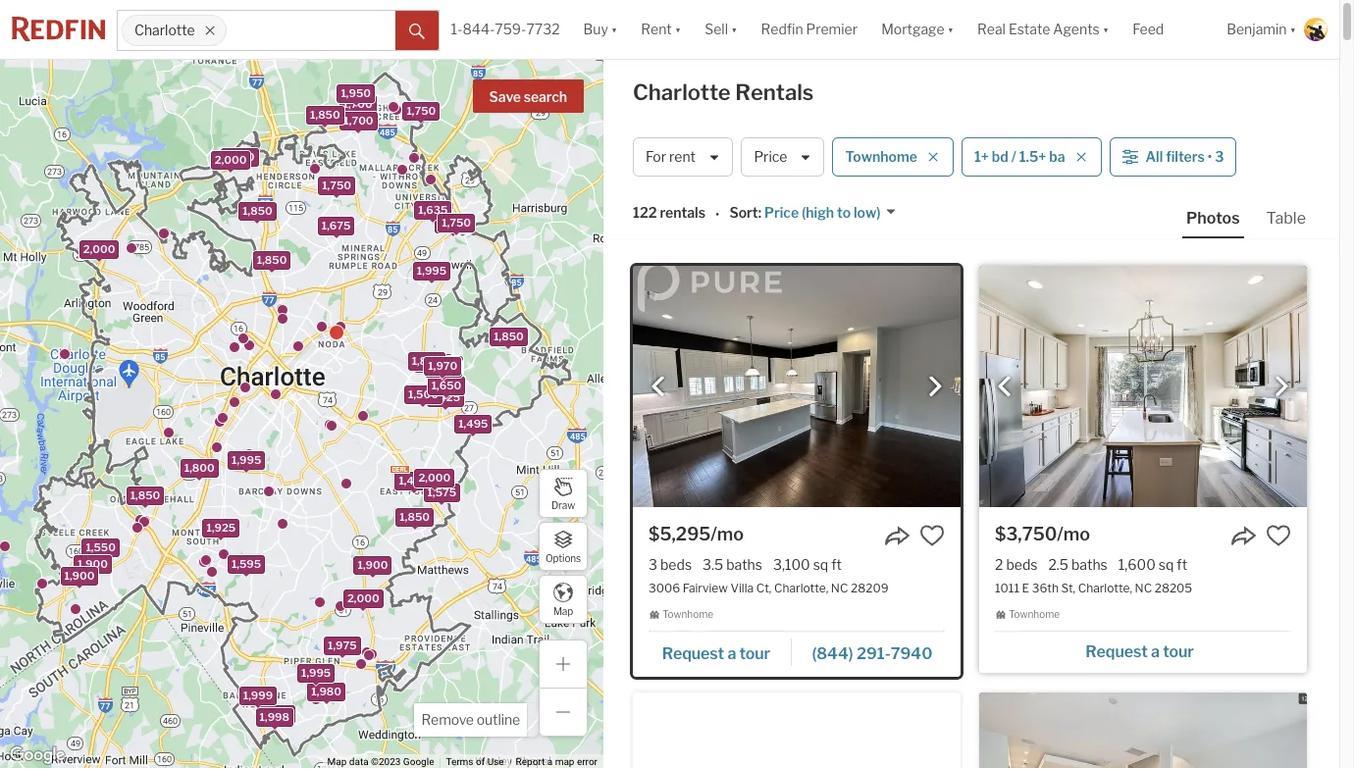 Task type: locate. For each thing, give the bounding box(es) containing it.
ft right 3,100
[[832, 557, 842, 573]]

real estate agents ▾ button
[[966, 0, 1121, 59]]

1 vertical spatial price
[[765, 205, 799, 221]]

charlotte, down 3,100 sq ft
[[774, 581, 829, 596]]

1 horizontal spatial charlotte,
[[1078, 581, 1133, 596]]

rent ▾ button
[[629, 0, 693, 59]]

1 horizontal spatial 1,750
[[406, 104, 436, 117]]

nc left the 28209
[[831, 581, 848, 596]]

(high
[[802, 205, 834, 221]]

122
[[633, 205, 657, 221]]

0 vertical spatial map
[[553, 605, 573, 617]]

ft for $5,295 /mo
[[832, 557, 842, 573]]

beds right 2
[[1006, 557, 1038, 573]]

1,925 down 1,800
[[206, 522, 235, 535]]

1,925 up 1,650
[[429, 361, 458, 375]]

2 baths from the left
[[1072, 557, 1108, 573]]

beds up 3006 at bottom
[[661, 557, 692, 573]]

1 horizontal spatial a
[[728, 645, 736, 663]]

1 horizontal spatial 1,925
[[429, 361, 458, 375]]

7732
[[526, 21, 560, 38]]

mortgage ▾ button
[[870, 0, 966, 59]]

rentals
[[735, 80, 814, 105]]

$5,295 /mo
[[649, 524, 744, 545]]

1,600 sq ft
[[1119, 557, 1188, 573]]

1 horizontal spatial 1,595
[[431, 378, 461, 392]]

tour for rightmost request a tour button
[[1163, 643, 1194, 661]]

2 beds from the left
[[1006, 557, 1038, 573]]

1,799
[[428, 361, 458, 374]]

townhome for $3,750 /mo
[[1009, 609, 1060, 621]]

1 nc from the left
[[831, 581, 848, 596]]

• right "filters"
[[1208, 149, 1212, 165]]

0 horizontal spatial next button image
[[926, 377, 945, 397]]

1,995
[[416, 264, 446, 277], [231, 453, 261, 467], [301, 667, 331, 680], [261, 708, 291, 722]]

1,595
[[431, 378, 461, 392], [231, 558, 261, 571]]

1+ bd / 1.5+ ba
[[975, 149, 1065, 165]]

1 horizontal spatial nc
[[1135, 581, 1152, 596]]

1,995 right 1,800
[[231, 453, 261, 467]]

sort
[[730, 205, 758, 221]]

ft for $3,750 /mo
[[1177, 557, 1188, 573]]

price button
[[741, 137, 825, 177]]

1 previous button image from the left
[[649, 377, 668, 397]]

beds
[[661, 557, 692, 573], [1006, 557, 1038, 573]]

2 previous button image from the left
[[995, 377, 1015, 397]]

tour down ct,
[[740, 645, 771, 663]]

0 vertical spatial charlotte
[[134, 22, 195, 39]]

2 /mo from the left
[[1057, 524, 1090, 545]]

map down options
[[553, 605, 573, 617]]

1 horizontal spatial •
[[1208, 149, 1212, 165]]

previous button image for $5,295
[[649, 377, 668, 397]]

▾ for sell ▾
[[731, 21, 738, 38]]

map for map data ©2023 google
[[327, 757, 347, 768]]

▾ right agents
[[1103, 21, 1109, 38]]

0 horizontal spatial request
[[662, 645, 725, 663]]

0 horizontal spatial baths
[[726, 557, 763, 573]]

2 sq from the left
[[1159, 557, 1174, 573]]

0 horizontal spatial charlotte
[[134, 22, 195, 39]]

options
[[546, 552, 581, 564]]

charlotte
[[134, 22, 195, 39], [633, 80, 731, 105]]

/mo up 3.5 baths
[[711, 524, 744, 545]]

▾ right sell at top
[[731, 21, 738, 38]]

ft up 28205
[[1177, 557, 1188, 573]]

tour
[[1163, 643, 1194, 661], [740, 645, 771, 663]]

0 horizontal spatial charlotte,
[[774, 581, 829, 596]]

next button image for $3,750 /mo
[[1272, 377, 1292, 397]]

ft
[[832, 557, 842, 573], [1177, 557, 1188, 573]]

1011 e 36th st, charlotte, nc 28205
[[995, 581, 1193, 596]]

▾ right mortgage
[[948, 21, 954, 38]]

1011
[[995, 581, 1020, 596]]

map left data
[[327, 757, 347, 768]]

0 horizontal spatial nc
[[831, 581, 848, 596]]

1 horizontal spatial map
[[553, 605, 573, 617]]

0 horizontal spatial 3
[[649, 557, 658, 573]]

redfin premier
[[761, 21, 858, 38]]

1 horizontal spatial previous button image
[[995, 377, 1015, 397]]

map data ©2023 google
[[327, 757, 434, 768]]

2 horizontal spatial townhome
[[1009, 609, 1060, 621]]

0 vertical spatial price
[[754, 149, 788, 165]]

rent ▾ button
[[641, 0, 681, 59]]

0 horizontal spatial sq
[[813, 557, 829, 573]]

1,599
[[344, 114, 373, 128]]

nc for $5,295 /mo
[[831, 581, 848, 596]]

a down 28205
[[1151, 643, 1160, 661]]

▾ for rent ▾
[[675, 21, 681, 38]]

3006 fairview villa ct, charlotte, nc 28209
[[649, 581, 889, 596]]

baths up villa
[[726, 557, 763, 573]]

1 /mo from the left
[[711, 524, 744, 545]]

▾ for mortgage ▾
[[948, 21, 954, 38]]

1-844-759-7732
[[451, 21, 560, 38]]

▾ right "buy" on the left top of page
[[611, 21, 618, 38]]

0 horizontal spatial •
[[716, 206, 720, 222]]

mortgage
[[882, 21, 945, 38]]

0 horizontal spatial 1,750
[[322, 179, 351, 193]]

townhome down fairview
[[663, 609, 714, 621]]

a down villa
[[728, 645, 736, 663]]

1,899
[[411, 355, 441, 368]]

0 horizontal spatial townhome
[[663, 609, 714, 621]]

nc for $3,750 /mo
[[1135, 581, 1152, 596]]

1 horizontal spatial /mo
[[1057, 524, 1090, 545]]

1 ▾ from the left
[[611, 21, 618, 38]]

0 horizontal spatial beds
[[661, 557, 692, 573]]

photo of 3006 fairview villa ct, charlotte, nc 28209 image
[[633, 266, 961, 507]]

1+ bd / 1.5+ ba button
[[962, 137, 1102, 177]]

rentals
[[660, 205, 706, 221]]

$3,750
[[995, 524, 1057, 545]]

1 horizontal spatial townhome
[[846, 149, 918, 165]]

1 vertical spatial map
[[327, 757, 347, 768]]

townhome left remove townhome 'image' on the top of the page
[[846, 149, 918, 165]]

1 horizontal spatial tour
[[1163, 643, 1194, 661]]

a for rightmost request a tour button
[[1151, 643, 1160, 661]]

1,675
[[321, 219, 350, 233]]

report a map error link
[[516, 757, 598, 768]]

buy ▾
[[584, 21, 618, 38]]

• inside button
[[1208, 149, 1212, 165]]

0 horizontal spatial /mo
[[711, 524, 744, 545]]

•
[[1208, 149, 1212, 165], [716, 206, 720, 222]]

None search field
[[227, 11, 395, 50]]

122 rentals •
[[633, 205, 720, 222]]

report a map error
[[516, 757, 598, 768]]

charlotte for charlotte rentals
[[633, 80, 731, 105]]

1,425
[[431, 390, 460, 404]]

1,635
[[418, 203, 447, 216]]

2 ▾ from the left
[[675, 21, 681, 38]]

1,975
[[327, 639, 356, 653]]

previous button image for $3,750
[[995, 377, 1015, 397]]

sq
[[813, 557, 829, 573], [1159, 557, 1174, 573]]

request down 1011 e 36th st, charlotte, nc 28205
[[1086, 643, 1148, 661]]

use
[[487, 757, 504, 768]]

charlotte up rent
[[633, 80, 731, 105]]

map inside button
[[553, 605, 573, 617]]

5 ▾ from the left
[[1103, 21, 1109, 38]]

price (high to low) button
[[762, 204, 897, 222]]

0 vertical spatial 3
[[1215, 149, 1224, 165]]

▾ left user photo
[[1290, 21, 1297, 38]]

sq right 3,100
[[813, 557, 829, 573]]

• left sort
[[716, 206, 720, 222]]

0 horizontal spatial ft
[[832, 557, 842, 573]]

error
[[577, 757, 598, 768]]

request for request a tour button to the left
[[662, 645, 725, 663]]

draw button
[[539, 469, 588, 518]]

2 nc from the left
[[1135, 581, 1152, 596]]

0 horizontal spatial 1,595
[[231, 558, 261, 571]]

1 horizontal spatial request
[[1086, 643, 1148, 661]]

1 horizontal spatial sq
[[1159, 557, 1174, 573]]

price
[[754, 149, 788, 165], [765, 205, 799, 221]]

0 horizontal spatial 1,925
[[206, 522, 235, 535]]

6 ▾ from the left
[[1290, 21, 1297, 38]]

1 beds from the left
[[661, 557, 692, 573]]

request a tour
[[1086, 643, 1194, 661], [662, 645, 771, 663]]

0 vertical spatial 1,595
[[431, 378, 461, 392]]

real
[[978, 21, 1006, 38]]

1 horizontal spatial baths
[[1072, 557, 1108, 573]]

• inside 122 rentals •
[[716, 206, 720, 222]]

1 vertical spatial •
[[716, 206, 720, 222]]

1 sq from the left
[[813, 557, 829, 573]]

price right :
[[765, 205, 799, 221]]

charlotte left remove charlotte icon
[[134, 22, 195, 39]]

1 vertical spatial 1,925
[[206, 522, 235, 535]]

2.5 baths
[[1049, 557, 1108, 573]]

1 ft from the left
[[832, 557, 842, 573]]

1 vertical spatial 1,595
[[231, 558, 261, 571]]

request a tour button down 28205
[[995, 636, 1292, 665]]

2 vertical spatial 1,750
[[441, 216, 471, 230]]

3.5
[[703, 557, 723, 573]]

low)
[[854, 205, 881, 221]]

user photo image
[[1304, 18, 1328, 41]]

sq up 28205
[[1159, 557, 1174, 573]]

1 charlotte, from the left
[[774, 581, 829, 596]]

request a tour button
[[995, 636, 1292, 665], [649, 638, 792, 667]]

remove outline button
[[415, 704, 527, 737]]

3 ▾ from the left
[[731, 21, 738, 38]]

sort :
[[730, 205, 762, 221]]

remove charlotte image
[[205, 25, 216, 36]]

townhome for $5,295 /mo
[[663, 609, 714, 621]]

3,100
[[773, 557, 810, 573]]

request a tour down 28205
[[1086, 643, 1194, 661]]

a
[[1151, 643, 1160, 661], [728, 645, 736, 663], [547, 757, 553, 768]]

nc down 1,600
[[1135, 581, 1152, 596]]

2 beds
[[995, 557, 1038, 573]]

0 horizontal spatial previous button image
[[649, 377, 668, 397]]

1 horizontal spatial charlotte
[[633, 80, 731, 105]]

1,950
[[341, 87, 371, 100]]

sell ▾ button
[[705, 0, 738, 59]]

1,970
[[428, 360, 457, 373]]

/mo for $3,750
[[1057, 524, 1090, 545]]

2 vertical spatial 1,700
[[225, 150, 254, 164]]

▾
[[611, 21, 618, 38], [675, 21, 681, 38], [731, 21, 738, 38], [948, 21, 954, 38], [1103, 21, 1109, 38], [1290, 21, 1297, 38]]

st,
[[1062, 581, 1076, 596]]

2 horizontal spatial a
[[1151, 643, 1160, 661]]

1 horizontal spatial next button image
[[1272, 377, 1292, 397]]

next button image for $5,295 /mo
[[926, 377, 945, 397]]

▾ for buy ▾
[[611, 21, 618, 38]]

1,550
[[85, 541, 115, 555]]

1 horizontal spatial ft
[[1177, 557, 1188, 573]]

favorite button checkbox
[[920, 523, 945, 549]]

3 beds
[[649, 557, 692, 573]]

/mo up 2.5 baths
[[1057, 524, 1090, 545]]

$3,750 /mo
[[995, 524, 1090, 545]]

favorite button image
[[920, 523, 945, 549]]

0 vertical spatial 1,925
[[429, 361, 458, 375]]

next button image
[[926, 377, 945, 397], [1272, 377, 1292, 397]]

previous button image
[[649, 377, 668, 397], [995, 377, 1015, 397]]

rent
[[641, 21, 672, 38]]

0 vertical spatial •
[[1208, 149, 1212, 165]]

1 horizontal spatial 3
[[1215, 149, 1224, 165]]

2 ft from the left
[[1177, 557, 1188, 573]]

1,925
[[429, 361, 458, 375], [206, 522, 235, 535]]

townhome
[[846, 149, 918, 165], [663, 609, 714, 621], [1009, 609, 1060, 621]]

1,750
[[406, 104, 436, 117], [322, 179, 351, 193], [441, 216, 471, 230]]

2,000
[[214, 153, 246, 167], [83, 243, 115, 256], [418, 471, 450, 485], [347, 592, 379, 606]]

1,839
[[429, 359, 459, 372]]

1 baths from the left
[[726, 557, 763, 573]]

a left map
[[547, 757, 553, 768]]

0 horizontal spatial a
[[547, 757, 553, 768]]

townhome down the e
[[1009, 609, 1060, 621]]

0 horizontal spatial tour
[[740, 645, 771, 663]]

1 horizontal spatial beds
[[1006, 557, 1038, 573]]

remove townhome image
[[927, 151, 939, 163]]

1 next button image from the left
[[926, 377, 945, 397]]

price up :
[[754, 149, 788, 165]]

▾ for benjamin ▾
[[1290, 21, 1297, 38]]

request a tour button down fairview
[[649, 638, 792, 667]]

map for map
[[553, 605, 573, 617]]

map
[[555, 757, 575, 768]]

baths up 1011 e 36th st, charlotte, nc 28205
[[1072, 557, 1108, 573]]

3 right "filters"
[[1215, 149, 1224, 165]]

photo of 215 doggett st, charlotte, nc 28203 image
[[980, 693, 1307, 769]]

nc
[[831, 581, 848, 596], [1135, 581, 1152, 596]]

1,999
[[243, 689, 272, 703]]

tour down 28205
[[1163, 643, 1194, 661]]

request a tour down fairview
[[662, 645, 771, 663]]

0 horizontal spatial map
[[327, 757, 347, 768]]

charlotte, down 2.5 baths
[[1078, 581, 1133, 596]]

1 vertical spatial 3
[[649, 557, 658, 573]]

3 up 3006 at bottom
[[649, 557, 658, 573]]

all
[[1146, 149, 1163, 165]]

1 vertical spatial charlotte
[[633, 80, 731, 105]]

2 next button image from the left
[[1272, 377, 1292, 397]]

▾ right rent
[[675, 21, 681, 38]]

4 ▾ from the left
[[948, 21, 954, 38]]

request down fairview
[[662, 645, 725, 663]]

2 charlotte, from the left
[[1078, 581, 1133, 596]]



Task type: describe. For each thing, give the bounding box(es) containing it.
291-
[[857, 645, 891, 663]]

price for price
[[754, 149, 788, 165]]

charlotte, for $5,295 /mo
[[774, 581, 829, 596]]

rent ▾
[[641, 21, 681, 38]]

1,495
[[458, 417, 488, 431]]

:
[[758, 205, 762, 221]]

outline
[[477, 712, 520, 728]]

price for price (high to low)
[[765, 205, 799, 221]]

2 horizontal spatial 1,750
[[441, 216, 471, 230]]

terms of use
[[446, 757, 504, 768]]

7940
[[891, 645, 933, 663]]

a for request a tour button to the left
[[728, 645, 736, 663]]

save search
[[489, 88, 567, 105]]

28205
[[1155, 581, 1193, 596]]

premier
[[806, 21, 858, 38]]

baths for $5,295 /mo
[[726, 557, 763, 573]]

feed button
[[1121, 0, 1215, 59]]

1-
[[451, 21, 463, 38]]

for rent button
[[633, 137, 734, 177]]

favorite button image
[[1266, 523, 1292, 549]]

1,998
[[259, 710, 289, 724]]

1,499
[[398, 474, 428, 488]]

benjamin ▾
[[1227, 21, 1297, 38]]

1 horizontal spatial request a tour button
[[995, 636, 1292, 665]]

filters
[[1166, 149, 1205, 165]]

mortgage ▾
[[882, 21, 954, 38]]

1 horizontal spatial request a tour
[[1086, 643, 1194, 661]]

charlotte rentals
[[633, 80, 814, 105]]

search
[[524, 88, 567, 105]]

(844) 291-7940
[[812, 645, 933, 663]]

report
[[516, 757, 545, 768]]

1.5+
[[1019, 149, 1047, 165]]

benjamin
[[1227, 21, 1287, 38]]

save search button
[[473, 80, 584, 113]]

save
[[489, 88, 521, 105]]

3,100 sq ft
[[773, 557, 842, 573]]

photos
[[1187, 209, 1240, 228]]

(844) 291-7940 link
[[792, 636, 945, 669]]

©2023
[[371, 757, 401, 768]]

1,980
[[311, 685, 341, 699]]

$5,295
[[649, 524, 711, 545]]

of
[[476, 757, 485, 768]]

map region
[[0, 0, 751, 769]]

ct,
[[756, 581, 772, 596]]

charlotte for charlotte
[[134, 22, 195, 39]]

tour for request a tour button to the left
[[740, 645, 771, 663]]

1+
[[975, 149, 989, 165]]

all filters • 3
[[1146, 149, 1224, 165]]

/mo for $5,295
[[711, 524, 744, 545]]

(844)
[[812, 645, 853, 663]]

1,650
[[431, 379, 461, 393]]

sq for $5,295 /mo
[[813, 557, 829, 573]]

3.5 baths
[[703, 557, 763, 573]]

real estate agents ▾
[[978, 21, 1109, 38]]

estate
[[1009, 21, 1051, 38]]

for rent
[[646, 149, 696, 165]]

sell ▾ button
[[693, 0, 749, 59]]

1,995 down the "1,450"
[[416, 264, 446, 277]]

3006
[[649, 581, 680, 596]]

remove outline
[[422, 712, 520, 728]]

3 inside button
[[1215, 149, 1224, 165]]

townhome inside button
[[846, 149, 918, 165]]

villa
[[731, 581, 754, 596]]

sq for $3,750 /mo
[[1159, 557, 1174, 573]]

favorite button checkbox
[[1266, 523, 1292, 549]]

2.5
[[1049, 557, 1069, 573]]

beds for $5,295
[[661, 557, 692, 573]]

to
[[837, 205, 851, 221]]

1,699
[[344, 98, 373, 112]]

townhome button
[[833, 137, 954, 177]]

table button
[[1263, 208, 1310, 237]]

1-844-759-7732 link
[[451, 21, 560, 38]]

buy ▾ button
[[572, 0, 629, 59]]

map button
[[539, 575, 588, 624]]

1 vertical spatial 1,750
[[322, 179, 351, 193]]

data
[[349, 757, 369, 768]]

1,995 up 1,980
[[301, 667, 331, 680]]

buy ▾ button
[[584, 0, 618, 59]]

remove 1+ bd / 1.5+ ba image
[[1075, 151, 1087, 163]]

google image
[[5, 743, 70, 769]]

for
[[646, 149, 666, 165]]

844-
[[463, 21, 495, 38]]

• for filters
[[1208, 149, 1212, 165]]

1,450
[[438, 217, 468, 231]]

0 vertical spatial 1,750
[[406, 104, 436, 117]]

1 vertical spatial 1,700
[[343, 114, 373, 127]]

redfin premier button
[[749, 0, 870, 59]]

redfin
[[761, 21, 803, 38]]

price (high to low)
[[765, 205, 881, 221]]

• for rentals
[[716, 206, 720, 222]]

1,995 down 1,999
[[261, 708, 291, 722]]

beds for $3,750
[[1006, 557, 1038, 573]]

real estate agents ▾ link
[[978, 0, 1109, 59]]

0 horizontal spatial request a tour
[[662, 645, 771, 663]]

agents
[[1053, 21, 1100, 38]]

charlotte, for $3,750 /mo
[[1078, 581, 1133, 596]]

1,500
[[408, 388, 438, 402]]

feed
[[1133, 21, 1164, 38]]

submit search image
[[409, 23, 425, 39]]

request for rightmost request a tour button
[[1086, 643, 1148, 661]]

terms
[[446, 757, 474, 768]]

photo of 1011 e 36th st, charlotte, nc 28205 image
[[980, 266, 1307, 507]]

buy
[[584, 21, 608, 38]]

0 horizontal spatial request a tour button
[[649, 638, 792, 667]]

0 vertical spatial 1,700
[[343, 97, 372, 111]]

759-
[[495, 21, 526, 38]]

baths for $3,750 /mo
[[1072, 557, 1108, 573]]

google
[[403, 757, 434, 768]]

rent
[[669, 149, 696, 165]]

28209
[[851, 581, 889, 596]]

36th
[[1032, 581, 1059, 596]]



Task type: vqa. For each thing, say whether or not it's contained in the screenshot.
What type of mortgage is right for me?
no



